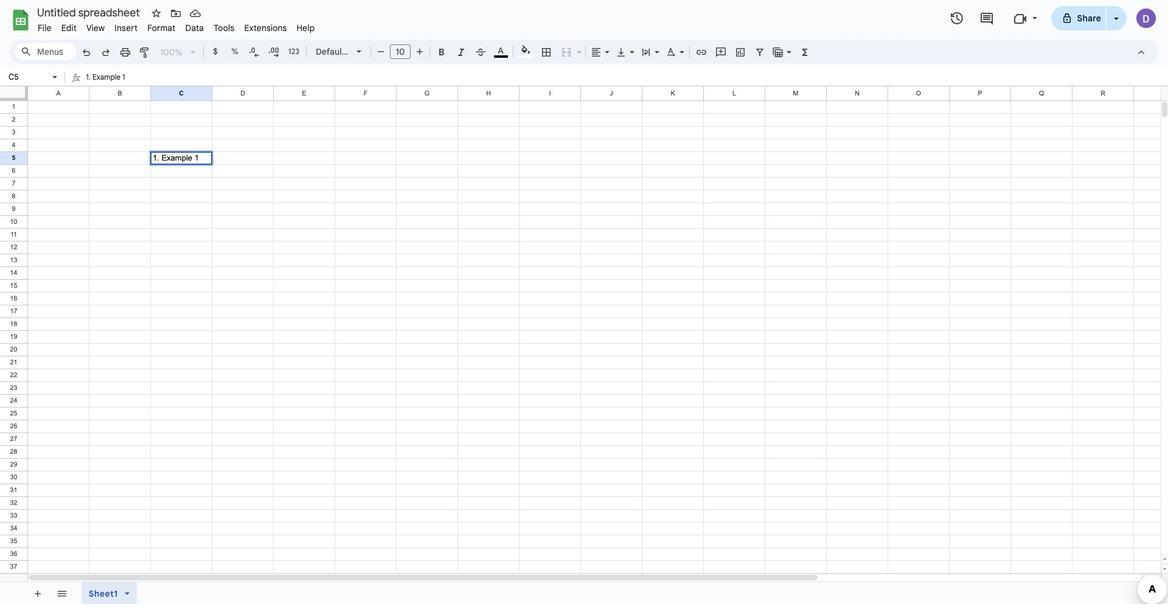 Task type: vqa. For each thing, say whether or not it's contained in the screenshot.
Text color ICON
yes



Task type: describe. For each thing, give the bounding box(es) containing it.
Star checkbox
[[125, 0, 175, 44]]

insert
[[115, 23, 138, 33]]

%
[[231, 46, 238, 57]]

example for '1. example 1' text field
[[92, 72, 120, 82]]

none text field inside name box (⌘ + j) element
[[5, 71, 50, 83]]

all sheets image
[[52, 584, 71, 603]]

sheet1 button
[[81, 582, 137, 604]]

data menu item
[[180, 21, 209, 35]]

1. Example 1 text field
[[86, 70, 1168, 86]]

sheet1 toolbar
[[77, 582, 147, 604]]

view
[[86, 23, 105, 33]]

text color image
[[494, 43, 508, 58]]

extensions menu item
[[239, 21, 292, 35]]

borders image
[[539, 43, 553, 60]]

C5 field
[[153, 153, 210, 162]]

format menu item
[[143, 21, 180, 35]]

extensions
[[244, 23, 287, 33]]

Rename text field
[[33, 5, 147, 19]]

menu bar inside menu bar banner
[[33, 16, 320, 36]]

edit menu item
[[56, 21, 81, 35]]

$ button
[[206, 43, 225, 61]]

1. example 1 for c5 field
[[153, 153, 199, 162]]

functions image
[[798, 43, 812, 60]]

Menus field
[[15, 43, 76, 60]]

help menu item
[[292, 21, 320, 35]]

menu bar banner
[[0, 0, 1168, 604]]

2 toolbar from the left
[[149, 582, 152, 604]]

Font size text field
[[391, 44, 410, 59]]

text rotation image
[[665, 43, 679, 60]]

application containing share
[[0, 0, 1168, 604]]

1. for c5 field
[[153, 153, 159, 162]]



Task type: locate. For each thing, give the bounding box(es) containing it.
file menu item
[[33, 21, 56, 35]]

Zoom text field
[[157, 44, 186, 61]]

main toolbar
[[75, 43, 815, 63]]

format
[[147, 23, 176, 33]]

example
[[92, 72, 120, 82], [162, 153, 192, 162]]

1. example 1 for '1. example 1' text field
[[86, 72, 125, 82]]

quick sharing actions image
[[1114, 18, 1119, 37]]

font list. default (arial) selected. option
[[316, 43, 372, 60]]

$
[[213, 46, 218, 57]]

1.
[[86, 72, 91, 82], [153, 153, 159, 162]]

1 vertical spatial 1. example 1
[[153, 153, 199, 162]]

text wrapping image
[[640, 43, 654, 60]]

name box (⌘ + j) element
[[4, 70, 61, 85]]

1. example 1 inside text field
[[86, 72, 125, 82]]

share button
[[1051, 6, 1107, 30]]

0 vertical spatial 1. example 1
[[86, 72, 125, 82]]

1 horizontal spatial 1.
[[153, 153, 159, 162]]

0 vertical spatial 1
[[122, 72, 125, 82]]

help
[[297, 23, 315, 33]]

example inside text field
[[92, 72, 120, 82]]

0 horizontal spatial 1. example 1
[[86, 72, 125, 82]]

1. for '1. example 1' text field
[[86, 72, 91, 82]]

1 vertical spatial 1
[[195, 153, 199, 162]]

view menu item
[[81, 21, 110, 35]]

123
[[288, 47, 299, 56]]

data
[[185, 23, 204, 33]]

tools
[[214, 23, 235, 33]]

Zoom field
[[155, 43, 201, 61]]

toolbar right sheet1 toolbar
[[149, 582, 152, 604]]

toolbar left sheet1
[[25, 582, 76, 604]]

% button
[[226, 43, 244, 61]]

123 button
[[284, 43, 304, 61]]

1. inside text field
[[86, 72, 91, 82]]

1
[[122, 72, 125, 82], [195, 153, 199, 162]]

1 vertical spatial example
[[162, 153, 192, 162]]

insert menu item
[[110, 21, 143, 35]]

vertical align image
[[615, 43, 629, 60]]

menu bar
[[33, 16, 320, 36]]

0 horizontal spatial 1
[[122, 72, 125, 82]]

Font size field
[[390, 44, 416, 60]]

file
[[38, 23, 52, 33]]

1 horizontal spatial 1
[[195, 153, 199, 162]]

None text field
[[5, 71, 50, 83]]

edit
[[61, 23, 77, 33]]

1. example 1
[[86, 72, 125, 82], [153, 153, 199, 162]]

1 for '1. example 1' text field
[[122, 72, 125, 82]]

1 toolbar from the left
[[25, 582, 76, 604]]

sheet1
[[89, 588, 118, 599]]

0 horizontal spatial example
[[92, 72, 120, 82]]

example for c5 field
[[162, 153, 192, 162]]

1 inside '1. example 1' text field
[[122, 72, 125, 82]]

0 horizontal spatial 1.
[[86, 72, 91, 82]]

0 vertical spatial example
[[92, 72, 120, 82]]

menu bar containing file
[[33, 16, 320, 36]]

1 vertical spatial 1.
[[153, 153, 159, 162]]

1 horizontal spatial example
[[162, 153, 192, 162]]

0 horizontal spatial toolbar
[[25, 582, 76, 604]]

fill color image
[[519, 43, 533, 58]]

tools menu item
[[209, 21, 239, 35]]

1 horizontal spatial toolbar
[[149, 582, 152, 604]]

share
[[1077, 13, 1101, 24]]

0 vertical spatial 1.
[[86, 72, 91, 82]]

(arial)
[[347, 46, 372, 57]]

1 horizontal spatial 1. example 1
[[153, 153, 199, 162]]

application
[[0, 0, 1168, 604]]

default
[[316, 46, 345, 57]]

toolbar
[[25, 582, 76, 604], [149, 582, 152, 604]]

1 for c5 field
[[195, 153, 199, 162]]

default (arial)
[[316, 46, 372, 57]]



